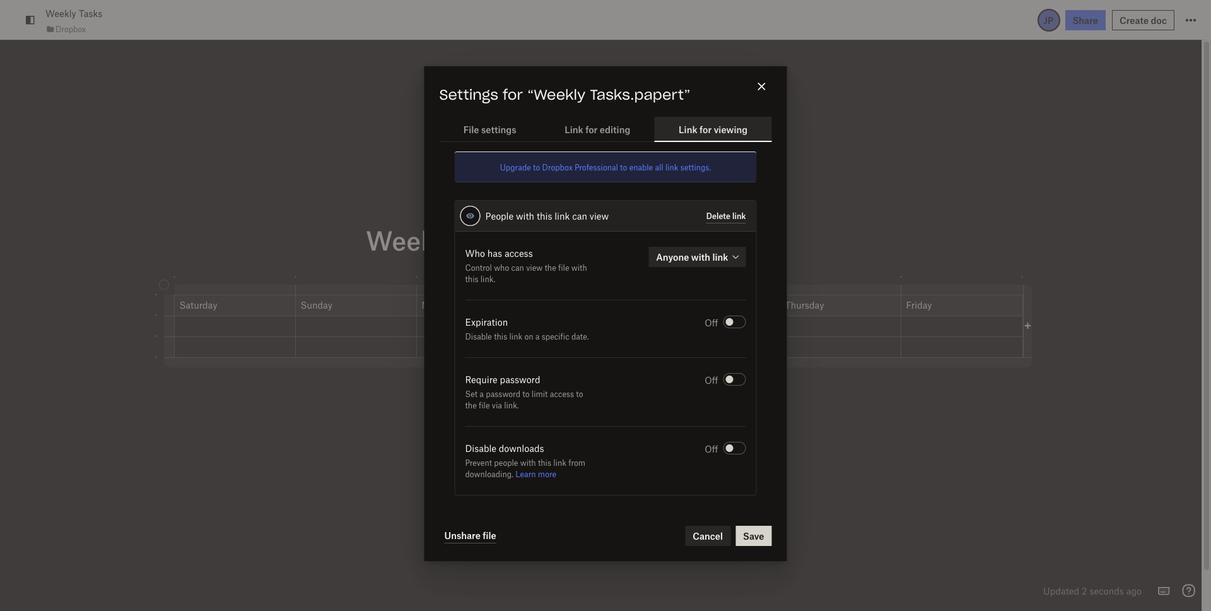 Task type: describe. For each thing, give the bounding box(es) containing it.
with inside dropdown button
[[692, 251, 711, 262]]

saturday
[[180, 299, 217, 310]]

tuesday
[[543, 299, 578, 310]]

share
[[1073, 14, 1099, 26]]

a inside require password set a password to limit access to the file via link.
[[480, 389, 484, 399]]

a inside expiration disable this link on a specific date.
[[536, 331, 540, 341]]

1 horizontal spatial view
[[590, 210, 609, 221]]

link for link for viewing
[[679, 124, 698, 135]]

1 vertical spatial dropbox
[[543, 162, 573, 172]]

on
[[525, 331, 534, 341]]

link right all
[[666, 162, 679, 172]]

link up who has access control who can view the file with this link.
[[555, 210, 570, 221]]

dropbox link
[[45, 23, 86, 35]]

1 vertical spatial weekly tasks
[[366, 224, 532, 255]]

learn
[[516, 469, 536, 479]]

date.
[[572, 331, 589, 341]]

link for viewing tab
[[655, 117, 772, 141]]

link. inside require password set a password to limit access to the file via link.
[[504, 400, 519, 410]]

viewing
[[714, 124, 748, 135]]

settings.
[[681, 162, 712, 172]]

for for editing
[[586, 124, 598, 135]]

with inside who has access control who can view the file with this link.
[[572, 262, 587, 273]]

access inside require password set a password to limit access to the file via link.
[[550, 389, 574, 399]]

for for viewing
[[700, 124, 712, 135]]

downloads
[[499, 442, 545, 454]]

unshare file
[[445, 530, 497, 541]]

add to table image
[[1024, 321, 1032, 330]]

2
[[1083, 585, 1088, 596]]

to left enable
[[621, 162, 628, 172]]

create
[[1120, 14, 1150, 26]]

link for editing
[[565, 124, 631, 135]]

with inside the 'prevent people with this link from downloading.'
[[521, 457, 536, 468]]

via
[[492, 400, 502, 410]]

tasks.papert"
[[590, 88, 691, 102]]

file settings
[[464, 124, 517, 135]]

link for editing tab
[[541, 117, 655, 141]]

has
[[488, 247, 503, 259]]

disable inside expiration disable this link on a specific date.
[[466, 331, 492, 341]]

off for password
[[705, 374, 719, 386]]

tab panel containing people with this link can view
[[424, 151, 787, 561]]

monday
[[422, 299, 456, 310]]

unshare file button
[[445, 528, 497, 543]]

from
[[569, 457, 586, 468]]

doc
[[1152, 14, 1168, 26]]

who
[[466, 247, 485, 259]]

0 vertical spatial password
[[500, 374, 541, 385]]

anyone with link button
[[649, 247, 746, 267]]

0 vertical spatial weekly
[[45, 8, 76, 19]]

limit
[[532, 389, 548, 399]]

delete link button
[[707, 208, 746, 223]]

updated 2 seconds ago
[[1044, 585, 1142, 596]]

prevent people with this link from downloading.
[[466, 457, 586, 479]]

file
[[464, 124, 479, 135]]

wednesday
[[664, 299, 713, 310]]

seconds
[[1090, 585, 1125, 596]]

access inside who has access control who can view the file with this link.
[[505, 247, 533, 259]]

link inside the 'prevent people with this link from downloading.'
[[554, 457, 567, 468]]

2 disable from the top
[[466, 442, 497, 454]]

off for disable
[[705, 317, 719, 328]]

people with this link can view
[[486, 210, 609, 221]]

require password set a password to limit access to the file via link.
[[466, 374, 584, 410]]

for for "weekly
[[503, 88, 523, 102]]

enable
[[630, 162, 653, 172]]

create doc button
[[1113, 10, 1175, 30]]

expiration disable this link on a specific date.
[[466, 316, 589, 341]]

0 horizontal spatial dropbox
[[56, 24, 86, 34]]

ago
[[1127, 585, 1142, 596]]

0 vertical spatial tasks
[[79, 8, 102, 19]]

delete
[[707, 211, 731, 221]]

1 horizontal spatial weekly
[[366, 224, 457, 255]]

thursday
[[786, 299, 825, 310]]

1 vertical spatial tasks
[[463, 224, 532, 255]]

view inside who has access control who can view the file with this link.
[[527, 262, 543, 273]]

0 vertical spatial can
[[573, 210, 588, 221]]

this inside expiration disable this link on a specific date.
[[494, 331, 508, 341]]

link inside button
[[733, 211, 746, 221]]

this inside who has access control who can view the file with this link.
[[466, 274, 479, 284]]

all
[[655, 162, 664, 172]]

expiration
[[466, 316, 508, 327]]

this right people
[[537, 210, 553, 221]]



Task type: locate. For each thing, give the bounding box(es) containing it.
settings
[[482, 124, 517, 135]]

can inside who has access control who can view the file with this link.
[[512, 262, 524, 273]]

1 vertical spatial a
[[480, 389, 484, 399]]

this down expiration
[[494, 331, 508, 341]]

file inside button
[[483, 530, 497, 541]]

0 horizontal spatial the
[[466, 400, 477, 410]]

0 horizontal spatial weekly
[[45, 8, 76, 19]]

0 horizontal spatial weekly tasks
[[45, 8, 102, 19]]

the up the tuesday
[[545, 262, 557, 273]]

can down professional
[[573, 210, 588, 221]]

link
[[565, 124, 584, 135], [679, 124, 698, 135]]

link inside expiration disable this link on a specific date.
[[510, 331, 523, 341]]

0 horizontal spatial link.
[[481, 274, 496, 284]]

0 vertical spatial access
[[505, 247, 533, 259]]

weekly tasks link
[[45, 7, 102, 20]]

0 horizontal spatial a
[[480, 389, 484, 399]]

jp
[[1045, 14, 1054, 26]]

link.
[[481, 274, 496, 284], [504, 400, 519, 410]]

2 vertical spatial file
[[483, 530, 497, 541]]

1 vertical spatial view
[[527, 262, 543, 273]]

learn more
[[516, 469, 557, 479]]

weekly tasks
[[45, 8, 102, 19], [366, 224, 532, 255]]

dropbox
[[56, 24, 86, 34], [543, 162, 573, 172]]

0 vertical spatial weekly tasks
[[45, 8, 102, 19]]

2 off from the top
[[705, 374, 719, 386]]

sunday
[[301, 299, 333, 310]]

1 vertical spatial off
[[705, 374, 719, 386]]

file right the unshare
[[483, 530, 497, 541]]

tab list containing file settings
[[440, 117, 772, 142]]

tasks
[[79, 8, 102, 19], [463, 224, 532, 255]]

disable down expiration
[[466, 331, 492, 341]]

updated
[[1044, 585, 1080, 596]]

0 horizontal spatial for
[[503, 88, 523, 102]]

1 vertical spatial link.
[[504, 400, 519, 410]]

0 vertical spatial disable
[[466, 331, 492, 341]]

1 vertical spatial file
[[479, 400, 490, 410]]

settings
[[440, 88, 499, 102]]

0 vertical spatial file
[[559, 262, 570, 273]]

1 off from the top
[[705, 317, 719, 328]]

0 vertical spatial dropbox
[[56, 24, 86, 34]]

the down set
[[466, 400, 477, 410]]

with up the tuesday
[[572, 262, 587, 273]]

link. inside who has access control who can view the file with this link.
[[481, 274, 496, 284]]

the inside who has access control who can view the file with this link.
[[545, 262, 557, 273]]

link. right via
[[504, 400, 519, 410]]

access up who
[[505, 247, 533, 259]]

0 vertical spatial link.
[[481, 274, 496, 284]]

upgrade to dropbox professional to enable all link settings.
[[500, 162, 712, 172]]

set
[[466, 389, 478, 399]]

for up settings
[[503, 88, 523, 102]]

1 horizontal spatial tasks
[[463, 224, 532, 255]]

link up more
[[554, 457, 567, 468]]

for left 'viewing'
[[700, 124, 712, 135]]

link
[[666, 162, 679, 172], [555, 210, 570, 221], [733, 211, 746, 221], [713, 251, 729, 262], [510, 331, 523, 341], [554, 457, 567, 468]]

the inside require password set a password to limit access to the file via link.
[[466, 400, 477, 410]]

delete link
[[707, 211, 746, 221]]

create doc
[[1120, 14, 1168, 26]]

settings for "weekly tasks.papert"
[[440, 88, 691, 102]]

1 horizontal spatial a
[[536, 331, 540, 341]]

anyone
[[657, 251, 690, 262]]

0 vertical spatial view
[[590, 210, 609, 221]]

to right limit
[[577, 389, 584, 399]]

link right delete
[[733, 211, 746, 221]]

for
[[503, 88, 523, 102], [586, 124, 598, 135], [700, 124, 712, 135]]

link left on
[[510, 331, 523, 341]]

access
[[505, 247, 533, 259], [550, 389, 574, 399]]

tasks up dropbox link
[[79, 8, 102, 19]]

control
[[466, 262, 492, 273]]

disable
[[466, 331, 492, 341], [466, 442, 497, 454]]

share button
[[1066, 10, 1106, 30]]

view right who
[[527, 262, 543, 273]]

0 horizontal spatial tasks
[[79, 8, 102, 19]]

tab panel
[[424, 151, 787, 561]]

1 vertical spatial the
[[466, 400, 477, 410]]

a
[[536, 331, 540, 341], [480, 389, 484, 399]]

0 vertical spatial a
[[536, 331, 540, 341]]

people
[[486, 210, 514, 221]]

1 vertical spatial disable
[[466, 442, 497, 454]]

this
[[537, 210, 553, 221], [466, 274, 479, 284], [494, 331, 508, 341], [538, 457, 552, 468]]

view down professional
[[590, 210, 609, 221]]

this down control
[[466, 274, 479, 284]]

file up the tuesday
[[559, 262, 570, 273]]

1 disable from the top
[[466, 331, 492, 341]]

cancel button
[[686, 526, 731, 546]]

overlay image
[[1024, 321, 1032, 330]]

for left 'editing'
[[586, 124, 598, 135]]

file inside require password set a password to limit access to the file via link.
[[479, 400, 490, 410]]

prevent
[[466, 457, 492, 468]]

professional
[[575, 162, 618, 172]]

unshare
[[445, 530, 481, 541]]

disable downloads
[[466, 442, 545, 454]]

0 vertical spatial the
[[545, 262, 557, 273]]

who has access control who can view the file with this link.
[[466, 247, 587, 284]]

disable up prevent
[[466, 442, 497, 454]]

upgrade
[[500, 162, 531, 172]]

to right upgrade
[[533, 162, 541, 172]]

1 horizontal spatial link.
[[504, 400, 519, 410]]

editing
[[600, 124, 631, 135]]

2 vertical spatial off
[[705, 443, 719, 454]]

specific
[[542, 331, 570, 341]]

1 horizontal spatial can
[[573, 210, 588, 221]]

view
[[590, 210, 609, 221], [527, 262, 543, 273]]

friday
[[907, 299, 933, 310]]

0 horizontal spatial link
[[565, 124, 584, 135]]

password up via
[[486, 389, 521, 399]]

link down settings for "weekly tasks.papert"
[[565, 124, 584, 135]]

0 horizontal spatial view
[[527, 262, 543, 273]]

1 vertical spatial can
[[512, 262, 524, 273]]

more
[[538, 469, 557, 479]]

1 horizontal spatial weekly tasks
[[366, 224, 532, 255]]

with right people
[[516, 210, 535, 221]]

1 link from the left
[[565, 124, 584, 135]]

1 horizontal spatial for
[[586, 124, 598, 135]]

link for link for editing
[[565, 124, 584, 135]]

dropbox down weekly tasks link
[[56, 24, 86, 34]]

anyone with link
[[657, 251, 729, 262]]

can right who
[[512, 262, 524, 273]]

tasks down people
[[463, 224, 532, 255]]

password up limit
[[500, 374, 541, 385]]

link up the settings. at the top right of page
[[679, 124, 698, 135]]

this up more
[[538, 457, 552, 468]]

weekly tasks up control
[[366, 224, 532, 255]]

to left limit
[[523, 389, 530, 399]]

2 link from the left
[[679, 124, 698, 135]]

0 horizontal spatial can
[[512, 262, 524, 273]]

with right "anyone" at the right of page
[[692, 251, 711, 262]]

weekly
[[45, 8, 76, 19], [366, 224, 457, 255]]

file left via
[[479, 400, 490, 410]]

to
[[533, 162, 541, 172], [621, 162, 628, 172], [523, 389, 530, 399], [577, 389, 584, 399]]

1 horizontal spatial dropbox
[[543, 162, 573, 172]]

link for viewing
[[679, 124, 748, 135]]

1 horizontal spatial link
[[679, 124, 698, 135]]

people
[[494, 457, 518, 468]]

file inside who has access control who can view the file with this link.
[[559, 262, 570, 273]]

link down delete
[[713, 251, 729, 262]]

cancel
[[693, 530, 723, 541]]

1 vertical spatial access
[[550, 389, 574, 399]]

require
[[466, 374, 498, 385]]

a right set
[[480, 389, 484, 399]]

with up learn
[[521, 457, 536, 468]]

"weekly
[[528, 88, 586, 102]]

1 horizontal spatial access
[[550, 389, 574, 399]]

file settings tab
[[440, 117, 541, 141]]

link inside dropdown button
[[713, 251, 729, 262]]

access right limit
[[550, 389, 574, 399]]

can
[[573, 210, 588, 221], [512, 262, 524, 273]]

weekly tasks up dropbox link
[[45, 8, 102, 19]]

3 off from the top
[[705, 443, 719, 454]]

link. down control
[[481, 274, 496, 284]]

a right on
[[536, 331, 540, 341]]

the
[[545, 262, 557, 273], [466, 400, 477, 410]]

upgrade to dropbox professional to enable all link settings. link
[[500, 162, 712, 172]]

tab list
[[440, 117, 772, 142]]

2 horizontal spatial for
[[700, 124, 712, 135]]

dropbox left professional
[[543, 162, 573, 172]]

jp button
[[1038, 9, 1061, 31]]

off
[[705, 317, 719, 328], [705, 374, 719, 386], [705, 443, 719, 454]]

0 horizontal spatial access
[[505, 247, 533, 259]]

0 vertical spatial off
[[705, 317, 719, 328]]

password
[[500, 374, 541, 385], [486, 389, 521, 399]]

1 vertical spatial password
[[486, 389, 521, 399]]

learn more link
[[516, 469, 557, 479]]

with
[[516, 210, 535, 221], [692, 251, 711, 262], [572, 262, 587, 273], [521, 457, 536, 468]]

1 horizontal spatial the
[[545, 262, 557, 273]]

this inside the 'prevent people with this link from downloading.'
[[538, 457, 552, 468]]

downloading.
[[466, 469, 514, 479]]

1 vertical spatial weekly
[[366, 224, 457, 255]]

who
[[494, 262, 510, 273]]

file
[[559, 262, 570, 273], [479, 400, 490, 410], [483, 530, 497, 541]]



Task type: vqa. For each thing, say whether or not it's contained in the screenshot.
1st Off
yes



